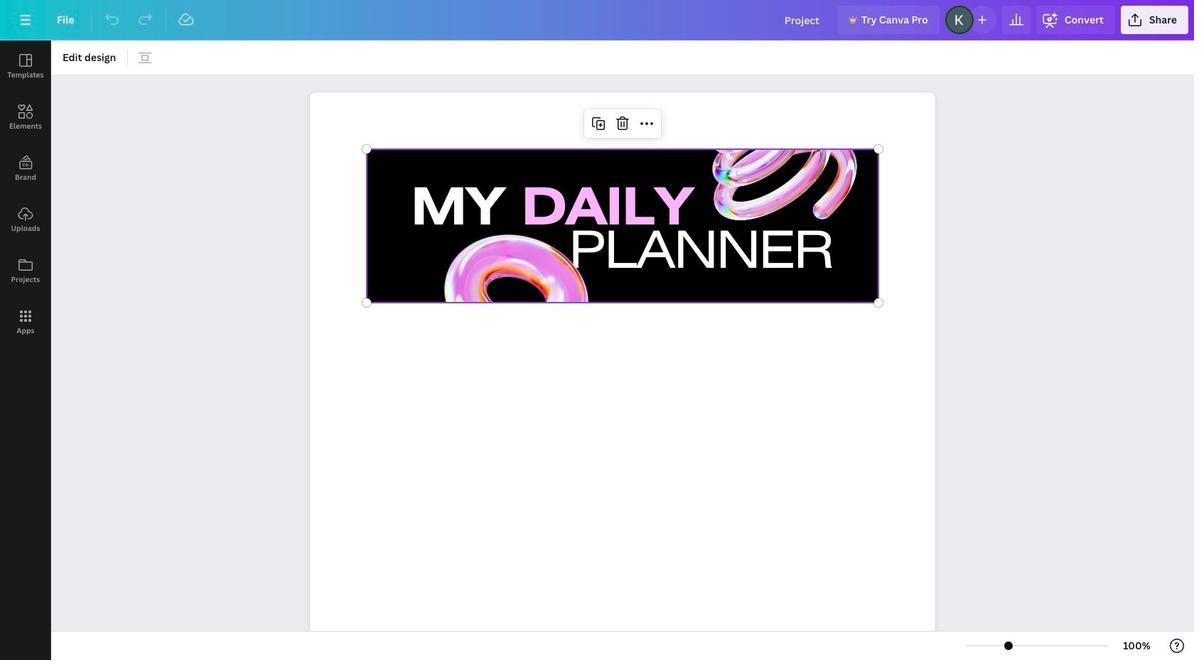 Task type: locate. For each thing, give the bounding box(es) containing it.
Design title text field
[[774, 6, 833, 34]]

None text field
[[310, 85, 936, 661]]

Zoom button
[[1114, 635, 1161, 658]]

side panel tab list
[[0, 41, 51, 348]]



Task type: vqa. For each thing, say whether or not it's contained in the screenshot.
camera
no



Task type: describe. For each thing, give the bounding box(es) containing it.
main menu bar
[[0, 0, 1195, 41]]



